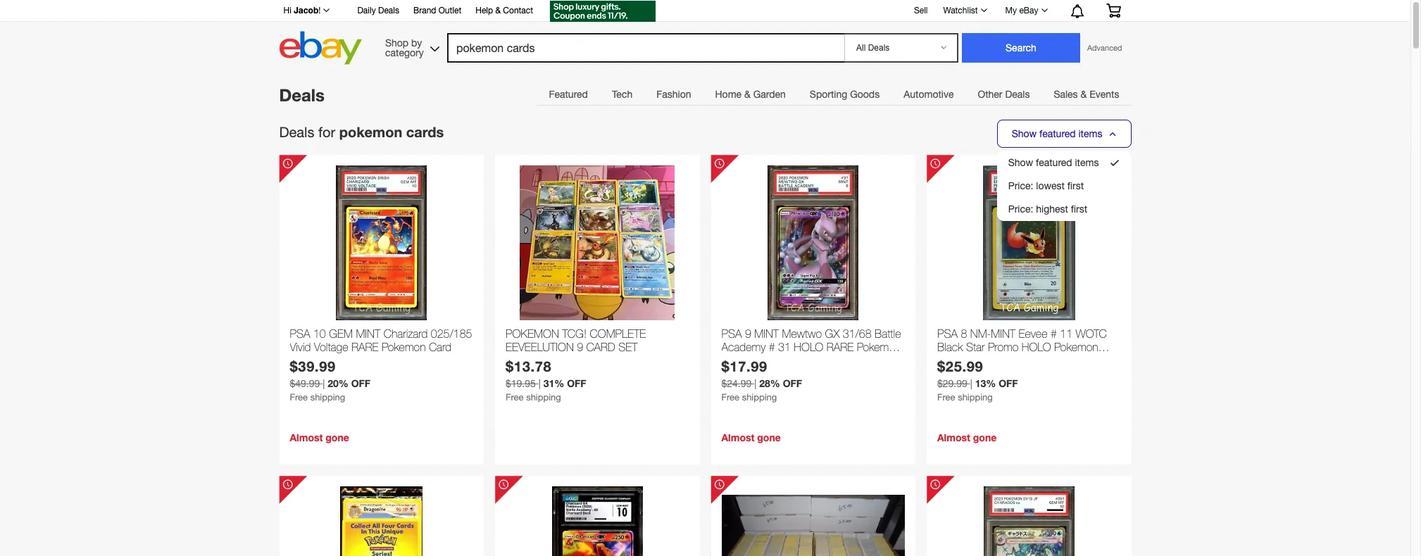Task type: describe. For each thing, give the bounding box(es) containing it.
wotc
[[1076, 328, 1107, 340]]

advanced
[[1088, 44, 1122, 52]]

$19.95
[[506, 378, 536, 390]]

almost for $17.99
[[722, 432, 755, 444]]

pokemon for $17.99
[[857, 341, 901, 354]]

psa 9 mint mewtwo gx 31/68 battle academy # 31 holo rare pokemon card
[[722, 328, 901, 367]]

psa 8 nm-mint eevee # 11 wotc black star promo holo pokemon card link
[[938, 328, 1121, 367]]

# inside psa 9 mint mewtwo gx 31/68 battle academy # 31 holo rare pokemon card
[[769, 341, 775, 354]]

holo inside psa 9 mint mewtwo gx 31/68 battle academy # 31 holo rare pokemon card
[[794, 341, 824, 354]]

shipping inside psa 10 gem mint charizard 025/185 vivid voltage rare pokemon card $39.99 $49.99 | 20% off free shipping
[[310, 392, 345, 403]]

advanced link
[[1081, 34, 1129, 62]]

events
[[1090, 89, 1120, 100]]

$25.99
[[938, 358, 984, 375]]

off inside $17.99 $24.99 | 28% off free shipping
[[783, 378, 802, 390]]

vivid
[[290, 341, 311, 354]]

voltage
[[314, 341, 348, 354]]

highest
[[1036, 204, 1069, 215]]

free inside $17.99 $24.99 | 28% off free shipping
[[722, 392, 740, 403]]

home
[[715, 89, 742, 100]]

help
[[476, 6, 493, 15]]

home & garden link
[[703, 80, 798, 108]]

fashion
[[657, 89, 691, 100]]

garden
[[753, 89, 786, 100]]

price: highest first
[[1008, 204, 1088, 215]]

pokemon tcg! complete eeveelution 9 card set link
[[506, 328, 689, 358]]

shipping inside "$25.99 $29.99 | 13% off free shipping"
[[958, 392, 993, 403]]

$17.99 $24.99 | 28% off free shipping
[[722, 358, 802, 403]]

pokemon
[[506, 328, 559, 340]]

deals inside deals for pokemon cards
[[279, 124, 315, 140]]

pokemon
[[339, 123, 402, 140]]

psa 9 mint mewtwo gx 31/68 battle academy # 31 holo rare pokemon card link
[[722, 328, 905, 367]]

price: highest first link
[[1008, 204, 1088, 215]]

automotive
[[904, 89, 954, 100]]

my ebay
[[1006, 6, 1039, 15]]

brand
[[413, 6, 436, 15]]

eeveelution
[[506, 341, 574, 354]]

psa 8 nm-mint eevee # 11 wotc black star promo holo pokemon card
[[938, 328, 1107, 367]]

card for $25.99
[[938, 355, 960, 367]]

31%
[[544, 378, 564, 390]]

gone for $17.99
[[757, 432, 781, 444]]

jacob
[[294, 5, 319, 15]]

shop by category button
[[379, 31, 442, 62]]

watchlist link
[[936, 2, 994, 19]]

cards
[[406, 123, 444, 140]]

featured for show featured items dropdown button
[[1040, 128, 1076, 139]]

!
[[319, 6, 321, 15]]

brand outlet
[[413, 6, 462, 15]]

academy
[[722, 341, 766, 354]]

by
[[411, 37, 422, 48]]

menu containing show featured items
[[998, 151, 1131, 220]]

my ebay link
[[998, 2, 1054, 19]]

gone for $25.99
[[973, 432, 997, 444]]

pokemon for $25.99
[[1055, 341, 1099, 354]]

| inside "$25.99 $29.99 | 13% off free shipping"
[[970, 378, 973, 390]]

shop
[[385, 37, 409, 48]]

$25.99 $29.99 | 13% off free shipping
[[938, 358, 1018, 403]]

almost gone for $17.99
[[722, 432, 781, 444]]

price: lowest first
[[1008, 180, 1084, 192]]

free inside "$25.99 $29.99 | 13% off free shipping"
[[938, 392, 956, 403]]

psa for holo
[[938, 328, 958, 340]]

show for show featured items link
[[1008, 157, 1033, 168]]

price: for price: highest first
[[1008, 204, 1034, 215]]

brand outlet link
[[413, 4, 462, 19]]

daily deals link
[[357, 4, 399, 19]]

for
[[318, 124, 335, 140]]

tech link
[[600, 80, 645, 108]]

sell link
[[908, 5, 934, 15]]

featured link
[[537, 80, 600, 108]]

charizard
[[384, 328, 428, 340]]

goods
[[850, 89, 880, 100]]

$29.99
[[938, 378, 968, 390]]

tab list containing featured
[[537, 80, 1132, 108]]

9 inside pokemon tcg! complete eeveelution 9 card set $13.78 $19.95 | 31% off free shipping
[[577, 341, 583, 354]]

complete
[[590, 328, 646, 340]]

shop by category
[[385, 37, 424, 58]]

almost for $25.99
[[938, 432, 971, 444]]

13%
[[975, 378, 996, 390]]

first for price: lowest first
[[1068, 180, 1084, 192]]

fashion link
[[645, 80, 703, 108]]

$17.99
[[722, 358, 768, 375]]

featured
[[549, 89, 588, 100]]

rare inside psa 10 gem mint charizard 025/185 vivid voltage rare pokemon card $39.99 $49.99 | 20% off free shipping
[[351, 341, 379, 354]]

nm-
[[971, 328, 991, 340]]

other deals
[[978, 89, 1030, 100]]

deals for pokemon cards
[[279, 123, 444, 140]]

price: lowest first link
[[1008, 180, 1084, 192]]

sporting goods link
[[798, 80, 892, 108]]

mint for $39.99
[[356, 328, 381, 340]]

watchlist
[[944, 6, 978, 15]]

Search for anything text field
[[449, 35, 842, 61]]

account navigation
[[276, 0, 1132, 24]]

featured for show featured items link
[[1036, 157, 1073, 168]]



Task type: locate. For each thing, give the bounding box(es) containing it.
pokemon tcg! complete eeveelution 9 card set $13.78 $19.95 | 31% off free shipping
[[506, 328, 646, 403]]

psa
[[290, 328, 310, 340], [722, 328, 742, 340], [938, 328, 958, 340]]

items inside dropdown button
[[1079, 128, 1103, 139]]

1 horizontal spatial pokemon
[[857, 341, 901, 354]]

2 holo from the left
[[1022, 341, 1051, 354]]

almost gone
[[290, 432, 349, 444], [722, 432, 781, 444], [938, 432, 997, 444]]

gx
[[825, 328, 840, 340]]

menu bar
[[537, 80, 1132, 108]]

price: for price: lowest first
[[1008, 180, 1034, 192]]

psa for rare
[[722, 328, 742, 340]]

0 horizontal spatial almost gone
[[290, 432, 349, 444]]

automotive link
[[892, 80, 966, 108]]

shipping inside pokemon tcg! complete eeveelution 9 card set $13.78 $19.95 | 31% off free shipping
[[526, 392, 561, 403]]

1 free from the left
[[290, 392, 308, 403]]

price: left highest
[[1008, 204, 1034, 215]]

mint
[[356, 328, 381, 340], [755, 328, 779, 340], [991, 328, 1016, 340]]

free
[[290, 392, 308, 403], [506, 392, 524, 403], [722, 392, 740, 403], [938, 392, 956, 403]]

2 horizontal spatial psa
[[938, 328, 958, 340]]

gone down the 13%
[[973, 432, 997, 444]]

pokemon down charizard
[[382, 341, 426, 354]]

28%
[[759, 378, 780, 390]]

show featured items for show featured items dropdown button
[[1012, 128, 1103, 139]]

0 vertical spatial first
[[1068, 180, 1084, 192]]

first right highest
[[1071, 204, 1088, 215]]

shipping inside $17.99 $24.99 | 28% off free shipping
[[742, 392, 777, 403]]

deals inside "link"
[[1005, 89, 1030, 100]]

mint up 31
[[755, 328, 779, 340]]

1 horizontal spatial rare
[[827, 341, 854, 354]]

1 off from the left
[[351, 378, 371, 390]]

1 vertical spatial featured
[[1036, 157, 1073, 168]]

psa for $39.99
[[290, 328, 310, 340]]

items down sales & events
[[1079, 128, 1103, 139]]

card inside psa 10 gem mint charizard 025/185 vivid voltage rare pokemon card $39.99 $49.99 | 20% off free shipping
[[429, 341, 452, 354]]

star
[[966, 341, 985, 354]]

pokemon inside psa 8 nm-mint eevee # 11 wotc black star promo holo pokemon card
[[1055, 341, 1099, 354]]

psa inside psa 8 nm-mint eevee # 11 wotc black star promo holo pokemon card
[[938, 328, 958, 340]]

10
[[313, 328, 326, 340]]

deals inside the account navigation
[[378, 6, 399, 15]]

shipping down 28%
[[742, 392, 777, 403]]

deals right 'daily'
[[378, 6, 399, 15]]

2 almost gone from the left
[[722, 432, 781, 444]]

1 vertical spatial 9
[[577, 341, 583, 354]]

shop by category banner
[[276, 0, 1132, 68]]

almost gone down $29.99
[[938, 432, 997, 444]]

featured inside show featured items dropdown button
[[1040, 128, 1076, 139]]

1 horizontal spatial holo
[[1022, 341, 1051, 354]]

1 horizontal spatial almost
[[722, 432, 755, 444]]

off inside "$25.99 $29.99 | 13% off free shipping"
[[999, 378, 1018, 390]]

mint inside psa 10 gem mint charizard 025/185 vivid voltage rare pokemon card $39.99 $49.99 | 20% off free shipping
[[356, 328, 381, 340]]

2 horizontal spatial mint
[[991, 328, 1016, 340]]

2 almost from the left
[[722, 432, 755, 444]]

shipping
[[310, 392, 345, 403], [526, 392, 561, 403], [742, 392, 777, 403], [958, 392, 993, 403]]

2 horizontal spatial almost
[[938, 432, 971, 444]]

20%
[[328, 378, 349, 390]]

3 pokemon from the left
[[1055, 341, 1099, 354]]

9
[[745, 328, 752, 340], [577, 341, 583, 354]]

first right lowest
[[1068, 180, 1084, 192]]

sporting
[[810, 89, 848, 100]]

items down show featured items dropdown button
[[1075, 157, 1099, 168]]

almost gone down $24.99
[[722, 432, 781, 444]]

2 mint from the left
[[755, 328, 779, 340]]

3 shipping from the left
[[742, 392, 777, 403]]

1 horizontal spatial #
[[1051, 328, 1057, 340]]

0 horizontal spatial holo
[[794, 341, 824, 354]]

free down $19.95
[[506, 392, 524, 403]]

$39.99
[[290, 358, 336, 375]]

rare
[[351, 341, 379, 354], [827, 341, 854, 354]]

2 | from the left
[[539, 378, 541, 390]]

2 shipping from the left
[[526, 392, 561, 403]]

1 price: from the top
[[1008, 180, 1034, 192]]

gem
[[329, 328, 353, 340]]

gone down 28%
[[757, 432, 781, 444]]

0 horizontal spatial &
[[496, 6, 501, 15]]

2 gone from the left
[[757, 432, 781, 444]]

other
[[978, 89, 1003, 100]]

2 horizontal spatial &
[[1081, 89, 1087, 100]]

1 horizontal spatial gone
[[757, 432, 781, 444]]

1 holo from the left
[[794, 341, 824, 354]]

1 horizontal spatial &
[[745, 89, 751, 100]]

& inside 'link'
[[496, 6, 501, 15]]

2 horizontal spatial gone
[[973, 432, 997, 444]]

4 off from the left
[[999, 378, 1018, 390]]

2 horizontal spatial card
[[938, 355, 960, 367]]

1 gone from the left
[[326, 432, 349, 444]]

almost gone for $25.99
[[938, 432, 997, 444]]

show featured items
[[1012, 128, 1103, 139], [1008, 157, 1099, 168]]

$13.78
[[506, 358, 552, 375]]

show for show featured items dropdown button
[[1012, 128, 1037, 139]]

almost down $29.99
[[938, 432, 971, 444]]

off right the 13%
[[999, 378, 1018, 390]]

0 vertical spatial 9
[[745, 328, 752, 340]]

show featured items up show featured items link
[[1012, 128, 1103, 139]]

2 psa from the left
[[722, 328, 742, 340]]

psa up the academy
[[722, 328, 742, 340]]

1 horizontal spatial almost gone
[[722, 432, 781, 444]]

0 horizontal spatial #
[[769, 341, 775, 354]]

1 rare from the left
[[351, 341, 379, 354]]

get the coupon image
[[550, 1, 656, 22]]

show
[[1012, 128, 1037, 139], [1008, 157, 1033, 168]]

deals link
[[279, 85, 325, 105]]

items for show featured items dropdown button
[[1079, 128, 1103, 139]]

almost down the $49.99
[[290, 432, 323, 444]]

your shopping cart image
[[1106, 4, 1122, 18]]

show up show featured items link
[[1012, 128, 1037, 139]]

featured up show featured items link
[[1040, 128, 1076, 139]]

my
[[1006, 6, 1017, 15]]

& for events
[[1081, 89, 1087, 100]]

1 almost from the left
[[290, 432, 323, 444]]

1 | from the left
[[323, 378, 325, 390]]

mint right the gem
[[356, 328, 381, 340]]

11
[[1060, 328, 1073, 340]]

0 vertical spatial featured
[[1040, 128, 1076, 139]]

| inside $17.99 $24.99 | 28% off free shipping
[[755, 378, 757, 390]]

| left 20% on the left
[[323, 378, 325, 390]]

card
[[586, 341, 615, 354]]

None submit
[[962, 33, 1081, 63]]

none submit inside shop by category banner
[[962, 33, 1081, 63]]

sales
[[1054, 89, 1078, 100]]

2 horizontal spatial pokemon
[[1055, 341, 1099, 354]]

1 almost gone from the left
[[290, 432, 349, 444]]

black
[[938, 341, 963, 354]]

battle
[[875, 328, 901, 340]]

$24.99
[[722, 378, 752, 390]]

rare down gx
[[827, 341, 854, 354]]

psa 10 gem mint charizard 025/185 vivid voltage rare pokemon card $39.99 $49.99 | 20% off free shipping
[[290, 328, 472, 403]]

&
[[496, 6, 501, 15], [745, 89, 751, 100], [1081, 89, 1087, 100]]

psa up black
[[938, 328, 958, 340]]

pokemon down 11
[[1055, 341, 1099, 354]]

off inside pokemon tcg! complete eeveelution 9 card set $13.78 $19.95 | 31% off free shipping
[[567, 378, 587, 390]]

card inside psa 8 nm-mint eevee # 11 wotc black star promo holo pokemon card
[[938, 355, 960, 367]]

help & contact link
[[476, 4, 533, 19]]

0 horizontal spatial rare
[[351, 341, 379, 354]]

3 off from the left
[[783, 378, 802, 390]]

3 | from the left
[[755, 378, 757, 390]]

1 mint from the left
[[356, 328, 381, 340]]

free down $24.99
[[722, 392, 740, 403]]

0 vertical spatial #
[[1051, 328, 1057, 340]]

gone down 20% on the left
[[326, 432, 349, 444]]

card
[[429, 341, 452, 354], [722, 355, 744, 367], [938, 355, 960, 367]]

show featured items inside dropdown button
[[1012, 128, 1103, 139]]

promo
[[988, 341, 1019, 354]]

holo down eevee
[[1022, 341, 1051, 354]]

| inside psa 10 gem mint charizard 025/185 vivid voltage rare pokemon card $39.99 $49.99 | 20% off free shipping
[[323, 378, 325, 390]]

025/185
[[431, 328, 472, 340]]

daily deals
[[357, 6, 399, 15]]

2 horizontal spatial almost gone
[[938, 432, 997, 444]]

0 vertical spatial show
[[1012, 128, 1037, 139]]

3 gone from the left
[[973, 432, 997, 444]]

& for garden
[[745, 89, 751, 100]]

1 vertical spatial price:
[[1008, 204, 1034, 215]]

outlet
[[439, 6, 462, 15]]

deals right the other
[[1005, 89, 1030, 100]]

& right home
[[745, 89, 751, 100]]

1 pokemon from the left
[[382, 341, 426, 354]]

category
[[385, 47, 424, 58]]

sporting goods
[[810, 89, 880, 100]]

tab list
[[537, 80, 1132, 108]]

other deals link
[[966, 80, 1042, 108]]

| left the 13%
[[970, 378, 973, 390]]

31
[[778, 341, 791, 354]]

first for price: highest first
[[1071, 204, 1088, 215]]

almost
[[290, 432, 323, 444], [722, 432, 755, 444], [938, 432, 971, 444]]

0 horizontal spatial gone
[[326, 432, 349, 444]]

& for contact
[[496, 6, 501, 15]]

mewtwo
[[782, 328, 822, 340]]

2 price: from the top
[[1008, 204, 1034, 215]]

shipping down 20% on the left
[[310, 392, 345, 403]]

1 vertical spatial show featured items
[[1008, 157, 1099, 168]]

1 vertical spatial items
[[1075, 157, 1099, 168]]

2 pokemon from the left
[[857, 341, 901, 354]]

| left 31%
[[539, 378, 541, 390]]

9 inside psa 9 mint mewtwo gx 31/68 battle academy # 31 holo rare pokemon card
[[745, 328, 752, 340]]

| inside pokemon tcg! complete eeveelution 9 card set $13.78 $19.95 | 31% off free shipping
[[539, 378, 541, 390]]

rare inside psa 9 mint mewtwo gx 31/68 battle academy # 31 holo rare pokemon card
[[827, 341, 854, 354]]

rare down the gem
[[351, 341, 379, 354]]

0 horizontal spatial 9
[[577, 341, 583, 354]]

card down black
[[938, 355, 960, 367]]

almost gone for $39.99
[[290, 432, 349, 444]]

2 off from the left
[[567, 378, 587, 390]]

& right sales
[[1081, 89, 1087, 100]]

sales & events link
[[1042, 80, 1132, 108]]

lowest
[[1036, 180, 1065, 192]]

deals up for
[[279, 85, 325, 105]]

shipping down the 13%
[[958, 392, 993, 403]]

price: left lowest
[[1008, 180, 1034, 192]]

sell
[[914, 5, 928, 15]]

pokemon
[[382, 341, 426, 354], [857, 341, 901, 354], [1055, 341, 1099, 354]]

2 free from the left
[[506, 392, 524, 403]]

mint up promo
[[991, 328, 1016, 340]]

show featured items for show featured items link
[[1008, 157, 1099, 168]]

1 horizontal spatial mint
[[755, 328, 779, 340]]

3 almost gone from the left
[[938, 432, 997, 444]]

0 horizontal spatial pokemon
[[382, 341, 426, 354]]

deals
[[378, 6, 399, 15], [279, 85, 325, 105], [1005, 89, 1030, 100], [279, 124, 315, 140]]

1 vertical spatial #
[[769, 341, 775, 354]]

off inside psa 10 gem mint charizard 025/185 vivid voltage rare pokemon card $39.99 $49.99 | 20% off free shipping
[[351, 378, 371, 390]]

home & garden
[[715, 89, 786, 100]]

deals left for
[[279, 124, 315, 140]]

pokemon down battle
[[857, 341, 901, 354]]

gone for $39.99
[[326, 432, 349, 444]]

holo inside psa 8 nm-mint eevee # 11 wotc black star promo holo pokemon card
[[1022, 341, 1051, 354]]

items for show featured items link
[[1075, 157, 1099, 168]]

31/68
[[843, 328, 872, 340]]

0 horizontal spatial psa
[[290, 328, 310, 340]]

menu
[[998, 151, 1131, 220]]

$49.99
[[290, 378, 320, 390]]

mint inside psa 8 nm-mint eevee # 11 wotc black star promo holo pokemon card
[[991, 328, 1016, 340]]

0 horizontal spatial mint
[[356, 328, 381, 340]]

featured
[[1040, 128, 1076, 139], [1036, 157, 1073, 168]]

# left 31
[[769, 341, 775, 354]]

tech
[[612, 89, 633, 100]]

3 mint from the left
[[991, 328, 1016, 340]]

show featured items inside menu
[[1008, 157, 1099, 168]]

hi
[[284, 6, 292, 15]]

3 free from the left
[[722, 392, 740, 403]]

4 free from the left
[[938, 392, 956, 403]]

pokemon inside psa 9 mint mewtwo gx 31/68 battle academy # 31 holo rare pokemon card
[[857, 341, 901, 354]]

# left 11
[[1051, 328, 1057, 340]]

mint for holo
[[991, 328, 1016, 340]]

show featured items button
[[997, 120, 1132, 148]]

& right help
[[496, 6, 501, 15]]

off right 31%
[[567, 378, 587, 390]]

pokemon inside psa 10 gem mint charizard 025/185 vivid voltage rare pokemon card $39.99 $49.99 | 20% off free shipping
[[382, 341, 426, 354]]

menu bar containing featured
[[537, 80, 1132, 108]]

free inside pokemon tcg! complete eeveelution 9 card set $13.78 $19.95 | 31% off free shipping
[[506, 392, 524, 403]]

# inside psa 8 nm-mint eevee # 11 wotc black star promo holo pokemon card
[[1051, 328, 1057, 340]]

daily
[[357, 6, 376, 15]]

holo down mewtwo
[[794, 341, 824, 354]]

0 vertical spatial items
[[1079, 128, 1103, 139]]

4 | from the left
[[970, 378, 973, 390]]

1 psa from the left
[[290, 328, 310, 340]]

contact
[[503, 6, 533, 15]]

card down 025/185
[[429, 341, 452, 354]]

3 psa from the left
[[938, 328, 958, 340]]

free down the $49.99
[[290, 392, 308, 403]]

card down the academy
[[722, 355, 744, 367]]

1 vertical spatial show
[[1008, 157, 1033, 168]]

almost down $24.99
[[722, 432, 755, 444]]

| left 28%
[[755, 378, 757, 390]]

3 almost from the left
[[938, 432, 971, 444]]

4 shipping from the left
[[958, 392, 993, 403]]

0 horizontal spatial almost
[[290, 432, 323, 444]]

ebay
[[1020, 6, 1039, 15]]

9 down tcg!
[[577, 341, 583, 354]]

psa inside psa 10 gem mint charizard 025/185 vivid voltage rare pokemon card $39.99 $49.99 | 20% off free shipping
[[290, 328, 310, 340]]

set
[[619, 341, 638, 354]]

items inside menu
[[1075, 157, 1099, 168]]

help & contact
[[476, 6, 533, 15]]

card inside psa 9 mint mewtwo gx 31/68 battle academy # 31 holo rare pokemon card
[[722, 355, 744, 367]]

off right 28%
[[783, 378, 802, 390]]

eevee
[[1019, 328, 1048, 340]]

psa inside psa 9 mint mewtwo gx 31/68 battle academy # 31 holo rare pokemon card
[[722, 328, 742, 340]]

show featured items up lowest
[[1008, 157, 1099, 168]]

shipping down 31%
[[526, 392, 561, 403]]

card for $17.99
[[722, 355, 744, 367]]

show featured items link
[[1008, 157, 1099, 168]]

0 horizontal spatial card
[[429, 341, 452, 354]]

psa 10 gem mint charizard 025/185 vivid voltage rare pokemon card link
[[290, 328, 473, 358]]

free inside psa 10 gem mint charizard 025/185 vivid voltage rare pokemon card $39.99 $49.99 | 20% off free shipping
[[290, 392, 308, 403]]

2 rare from the left
[[827, 341, 854, 354]]

1 horizontal spatial 9
[[745, 328, 752, 340]]

1 vertical spatial first
[[1071, 204, 1088, 215]]

0 vertical spatial show featured items
[[1012, 128, 1103, 139]]

off right 20% on the left
[[351, 378, 371, 390]]

psa up vivid
[[290, 328, 310, 340]]

almost for $39.99
[[290, 432, 323, 444]]

almost gone down the $49.99
[[290, 432, 349, 444]]

show inside menu
[[1008, 157, 1033, 168]]

show inside show featured items dropdown button
[[1012, 128, 1037, 139]]

mint inside psa 9 mint mewtwo gx 31/68 battle academy # 31 holo rare pokemon card
[[755, 328, 779, 340]]

sales & events
[[1054, 89, 1120, 100]]

1 shipping from the left
[[310, 392, 345, 403]]

1 horizontal spatial psa
[[722, 328, 742, 340]]

free down $29.99
[[938, 392, 956, 403]]

9 up the academy
[[745, 328, 752, 340]]

0 vertical spatial price:
[[1008, 180, 1034, 192]]

1 horizontal spatial card
[[722, 355, 744, 367]]

show up price: lowest first
[[1008, 157, 1033, 168]]

featured up lowest
[[1036, 157, 1073, 168]]



Task type: vqa. For each thing, say whether or not it's contained in the screenshot.
first Rare from right
yes



